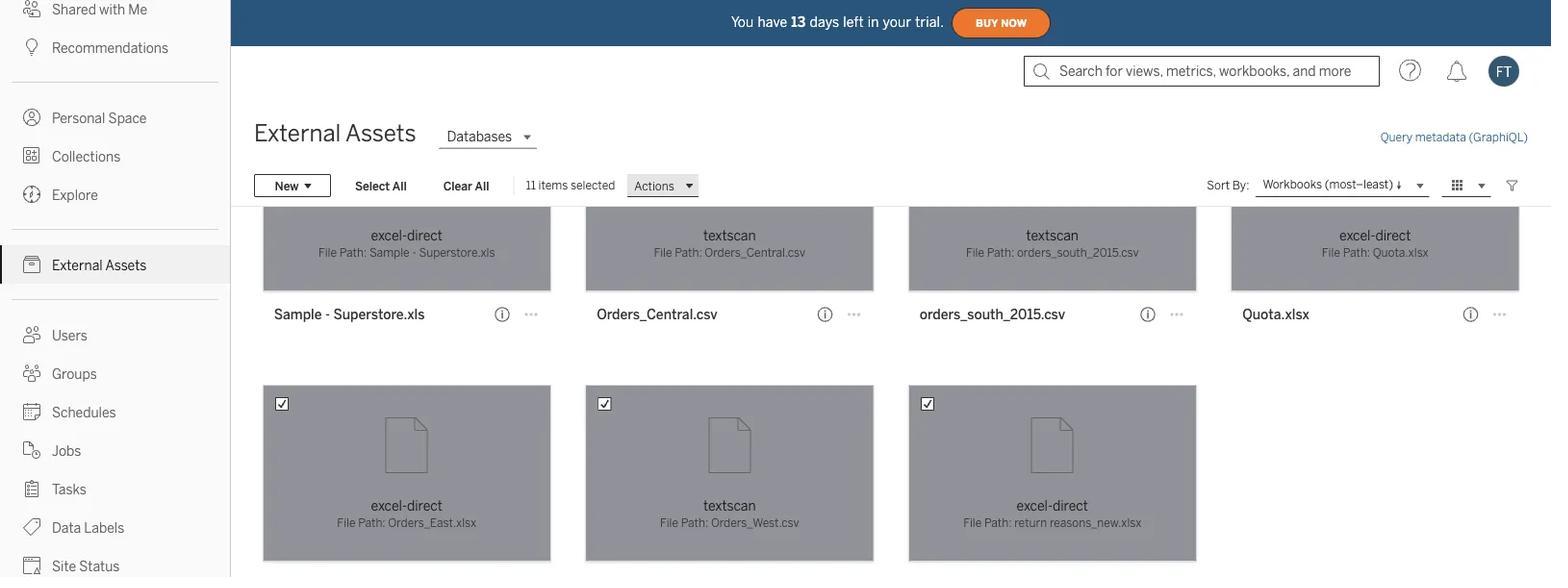 Task type: describe. For each thing, give the bounding box(es) containing it.
path: inside excel-direct file path: orders_east.xlsx
[[358, 516, 386, 530]]

textscan file path: orders_south_2015.csv
[[966, 228, 1139, 260]]

actions button
[[627, 174, 699, 197]]

schedules
[[52, 405, 116, 421]]

textscan for orders_central.csv
[[703, 228, 756, 243]]

labels
[[84, 520, 124, 536]]

select all button
[[343, 174, 419, 197]]

excel-direct file path: sample - superstore.xls
[[318, 228, 495, 260]]

file inside textscan file path: orders_south_2015.csv
[[966, 246, 984, 260]]

personal space link
[[0, 98, 230, 137]]

recommendations link
[[0, 28, 230, 66]]

databases button
[[439, 125, 537, 148]]

excel- for excel-direct file path: orders_east.xlsx
[[371, 498, 407, 514]]

0 horizontal spatial assets
[[105, 257, 147, 273]]

0 horizontal spatial external
[[52, 257, 103, 273]]

query metadata (graphiql) link
[[1381, 130, 1528, 144]]

tasks link
[[0, 470, 230, 508]]

shared with me link
[[0, 0, 230, 28]]

direct for excel-direct file path: return reasons_new.xlsx
[[1053, 498, 1088, 514]]

workbooks (most–least)
[[1263, 178, 1393, 192]]

file inside excel-direct file path: quota.xlsx
[[1322, 246, 1340, 260]]

site status
[[52, 559, 120, 574]]

excel-direct file path: orders_east.xlsx
[[337, 498, 476, 530]]

reasons_new.xlsx
[[1050, 516, 1142, 530]]

sample - superstore.xls
[[274, 306, 425, 322]]

query
[[1381, 130, 1413, 144]]

shared with me
[[52, 1, 147, 17]]

file inside "excel-direct file path: return reasons_new.xlsx"
[[963, 516, 982, 530]]

personal space
[[52, 110, 147, 126]]

selected
[[571, 179, 615, 192]]

site
[[52, 559, 76, 574]]

schedules link
[[0, 393, 230, 431]]

path: inside textscan file path: orders_south_2015.csv
[[987, 246, 1014, 260]]

clear all button
[[431, 174, 502, 197]]

superstore.xls inside excel-direct file path: sample - superstore.xls
[[419, 246, 495, 260]]

now
[[1001, 17, 1027, 29]]

actions
[[634, 179, 674, 193]]

in
[[868, 14, 879, 30]]

textscan file path: orders_west.csv
[[660, 498, 799, 530]]

personal
[[52, 110, 105, 126]]

all for select all
[[392, 179, 407, 193]]

explore link
[[0, 175, 230, 214]]

buy now
[[976, 17, 1027, 29]]

excel- for excel-direct file path: quota.xlsx
[[1340, 228, 1375, 243]]

path: inside excel-direct file path: sample - superstore.xls
[[339, 246, 367, 260]]

(most–least)
[[1325, 178, 1393, 192]]

by:
[[1232, 179, 1249, 192]]

return
[[1014, 516, 1047, 530]]

sort
[[1207, 179, 1230, 192]]

path: inside textscan file path: orders_central.csv
[[675, 246, 702, 260]]

textscan for orders_south_2015.csv
[[1026, 228, 1079, 243]]

jobs link
[[0, 431, 230, 470]]

orders_west.csv
[[711, 516, 799, 530]]

1 vertical spatial quota.xlsx
[[1243, 306, 1309, 322]]

left
[[843, 14, 864, 30]]

13
[[791, 14, 806, 30]]

file inside excel-direct file path: orders_east.xlsx
[[337, 516, 356, 530]]

(graphiql)
[[1469, 130, 1528, 144]]

Search for views, metrics, workbooks, and more text field
[[1024, 56, 1380, 87]]

file inside textscan file path: orders_west.csv
[[660, 516, 678, 530]]

workbooks
[[1263, 178, 1322, 192]]

your
[[883, 14, 911, 30]]

orders_east.xlsx
[[388, 516, 476, 530]]

site status link
[[0, 547, 230, 577]]

textscan inside textscan file path: orders_west.csv
[[703, 498, 756, 514]]

status
[[79, 559, 120, 574]]

have
[[758, 14, 787, 30]]

external assets inside external assets link
[[52, 257, 147, 273]]

collections link
[[0, 137, 230, 175]]

new button
[[254, 174, 331, 197]]

excel-direct file path: return reasons_new.xlsx
[[963, 498, 1142, 530]]

11
[[526, 179, 536, 192]]



Task type: locate. For each thing, give the bounding box(es) containing it.
1 all from the left
[[392, 179, 407, 193]]

excel-direct file path: quota.xlsx
[[1322, 228, 1429, 260]]

0 vertical spatial external assets
[[254, 120, 416, 147]]

excel- up orders_east.xlsx
[[371, 498, 407, 514]]

excel- for excel-direct file path: return reasons_new.xlsx
[[1017, 498, 1053, 514]]

1 horizontal spatial -
[[412, 246, 416, 260]]

external assets up select
[[254, 120, 416, 147]]

buy now button
[[952, 8, 1051, 38]]

superstore.xls down excel-direct file path: sample - superstore.xls
[[333, 306, 425, 322]]

shared
[[52, 1, 96, 17]]

0 horizontal spatial quota.xlsx
[[1243, 306, 1309, 322]]

1 vertical spatial external assets
[[52, 257, 147, 273]]

new
[[275, 179, 299, 193]]

excel- for excel-direct file path: sample - superstore.xls
[[371, 228, 407, 243]]

sample inside excel-direct file path: sample - superstore.xls
[[369, 246, 410, 260]]

external assets
[[254, 120, 416, 147], [52, 257, 147, 273]]

explore
[[52, 187, 98, 203]]

external up new popup button
[[254, 120, 341, 147]]

textscan inside textscan file path: orders_south_2015.csv
[[1026, 228, 1079, 243]]

external assets up users "link"
[[52, 257, 147, 273]]

quota.xlsx inside excel-direct file path: quota.xlsx
[[1373, 246, 1429, 260]]

path: inside textscan file path: orders_west.csv
[[681, 516, 708, 530]]

recommendations
[[52, 40, 168, 56]]

orders_south_2015.csv inside textscan file path: orders_south_2015.csv
[[1017, 246, 1139, 260]]

2 all from the left
[[475, 179, 489, 193]]

1 horizontal spatial quota.xlsx
[[1373, 246, 1429, 260]]

trial.
[[915, 14, 944, 30]]

groups link
[[0, 354, 230, 393]]

0 vertical spatial orders_south_2015.csv
[[1017, 246, 1139, 260]]

1 vertical spatial superstore.xls
[[333, 306, 425, 322]]

file inside textscan file path: orders_central.csv
[[654, 246, 672, 260]]

1 vertical spatial sample
[[274, 306, 322, 322]]

sample
[[369, 246, 410, 260], [274, 306, 322, 322]]

data labels link
[[0, 508, 230, 547]]

1 vertical spatial assets
[[105, 257, 147, 273]]

groups
[[52, 366, 97, 382]]

assets up users "link"
[[105, 257, 147, 273]]

tasks
[[52, 482, 87, 497]]

excel- inside excel-direct file path: sample - superstore.xls
[[371, 228, 407, 243]]

with
[[99, 1, 125, 17]]

1 horizontal spatial all
[[475, 179, 489, 193]]

excel- down select all
[[371, 228, 407, 243]]

databases
[[447, 129, 512, 145]]

direct inside "excel-direct file path: return reasons_new.xlsx"
[[1053, 498, 1088, 514]]

excel- down '(most–least)'
[[1340, 228, 1375, 243]]

you
[[731, 14, 754, 30]]

clear all
[[443, 179, 489, 193]]

query metadata (graphiql)
[[1381, 130, 1528, 144]]

path:
[[339, 246, 367, 260], [675, 246, 702, 260], [987, 246, 1014, 260], [1343, 246, 1370, 260], [358, 516, 386, 530], [681, 516, 708, 530], [984, 516, 1012, 530]]

external
[[254, 120, 341, 147], [52, 257, 103, 273]]

clear
[[443, 179, 472, 193]]

orders_central.csv inside textscan file path: orders_central.csv
[[705, 246, 806, 260]]

excel- inside excel-direct file path: orders_east.xlsx
[[371, 498, 407, 514]]

all inside "clear all" button
[[475, 179, 489, 193]]

items
[[538, 179, 568, 192]]

superstore.xls down the clear on the left
[[419, 246, 495, 260]]

space
[[108, 110, 147, 126]]

file
[[318, 246, 337, 260], [654, 246, 672, 260], [966, 246, 984, 260], [1322, 246, 1340, 260], [337, 516, 356, 530], [660, 516, 678, 530], [963, 516, 982, 530]]

metadata
[[1415, 130, 1466, 144]]

0 vertical spatial external
[[254, 120, 341, 147]]

quota.xlsx
[[1373, 246, 1429, 260], [1243, 306, 1309, 322]]

1 horizontal spatial sample
[[369, 246, 410, 260]]

all for clear all
[[475, 179, 489, 193]]

users link
[[0, 316, 230, 354]]

1 horizontal spatial external assets
[[254, 120, 416, 147]]

1 horizontal spatial assets
[[345, 120, 416, 147]]

orders_central.csv
[[705, 246, 806, 260], [597, 306, 717, 322]]

data
[[52, 520, 81, 536]]

path: inside "excel-direct file path: return reasons_new.xlsx"
[[984, 516, 1012, 530]]

direct inside excel-direct file path: orders_east.xlsx
[[407, 498, 443, 514]]

direct
[[407, 228, 443, 243], [1375, 228, 1411, 243], [407, 498, 443, 514], [1053, 498, 1088, 514]]

0 vertical spatial quota.xlsx
[[1373, 246, 1429, 260]]

all right select
[[392, 179, 407, 193]]

0 horizontal spatial sample
[[274, 306, 322, 322]]

users
[[52, 328, 87, 344]]

select all
[[355, 179, 407, 193]]

direct for excel-direct file path: quota.xlsx
[[1375, 228, 1411, 243]]

direct up reasons_new.xlsx
[[1053, 498, 1088, 514]]

1 vertical spatial external
[[52, 257, 103, 273]]

days
[[810, 14, 839, 30]]

workbooks (most–least) button
[[1255, 174, 1430, 197]]

0 horizontal spatial external assets
[[52, 257, 147, 273]]

1 vertical spatial orders_south_2015.csv
[[920, 306, 1065, 322]]

excel-
[[371, 228, 407, 243], [1340, 228, 1375, 243], [371, 498, 407, 514], [1017, 498, 1053, 514]]

grid view image
[[1449, 177, 1466, 194]]

path: inside excel-direct file path: quota.xlsx
[[1343, 246, 1370, 260]]

direct inside excel-direct file path: quota.xlsx
[[1375, 228, 1411, 243]]

collections
[[52, 149, 121, 165]]

0 vertical spatial sample
[[369, 246, 410, 260]]

sort by:
[[1207, 179, 1249, 192]]

orders_south_2015.csv
[[1017, 246, 1139, 260], [920, 306, 1065, 322]]

external assets link
[[0, 245, 230, 284]]

0 vertical spatial assets
[[345, 120, 416, 147]]

0 vertical spatial orders_central.csv
[[705, 246, 806, 260]]

external down explore
[[52, 257, 103, 273]]

you have 13 days left in your trial.
[[731, 14, 944, 30]]

excel- inside "excel-direct file path: return reasons_new.xlsx"
[[1017, 498, 1053, 514]]

11 items selected
[[526, 179, 615, 192]]

textscan
[[703, 228, 756, 243], [1026, 228, 1079, 243], [703, 498, 756, 514]]

all right the clear on the left
[[475, 179, 489, 193]]

- inside excel-direct file path: sample - superstore.xls
[[412, 246, 416, 260]]

1 vertical spatial -
[[325, 306, 330, 322]]

direct down "clear all" button on the left top of page
[[407, 228, 443, 243]]

excel- inside excel-direct file path: quota.xlsx
[[1340, 228, 1375, 243]]

direct for excel-direct file path: orders_east.xlsx
[[407, 498, 443, 514]]

direct down '(most–least)'
[[1375, 228, 1411, 243]]

1 vertical spatial orders_central.csv
[[597, 306, 717, 322]]

0 horizontal spatial -
[[325, 306, 330, 322]]

1 horizontal spatial external
[[254, 120, 341, 147]]

0 horizontal spatial all
[[392, 179, 407, 193]]

direct inside excel-direct file path: sample - superstore.xls
[[407, 228, 443, 243]]

excel- up return
[[1017, 498, 1053, 514]]

data labels
[[52, 520, 124, 536]]

0 vertical spatial -
[[412, 246, 416, 260]]

textscan file path: orders_central.csv
[[654, 228, 806, 260]]

-
[[412, 246, 416, 260], [325, 306, 330, 322]]

jobs
[[52, 443, 81, 459]]

select
[[355, 179, 390, 193]]

assets
[[345, 120, 416, 147], [105, 257, 147, 273]]

direct up orders_east.xlsx
[[407, 498, 443, 514]]

assets up select all
[[345, 120, 416, 147]]

file inside excel-direct file path: sample - superstore.xls
[[318, 246, 337, 260]]

textscan inside textscan file path: orders_central.csv
[[703, 228, 756, 243]]

direct for excel-direct file path: sample - superstore.xls
[[407, 228, 443, 243]]

buy
[[976, 17, 998, 29]]

all inside select all "button"
[[392, 179, 407, 193]]

me
[[128, 1, 147, 17]]

superstore.xls
[[419, 246, 495, 260], [333, 306, 425, 322]]

0 vertical spatial superstore.xls
[[419, 246, 495, 260]]



Task type: vqa. For each thing, say whether or not it's contained in the screenshot.
LEVEL
no



